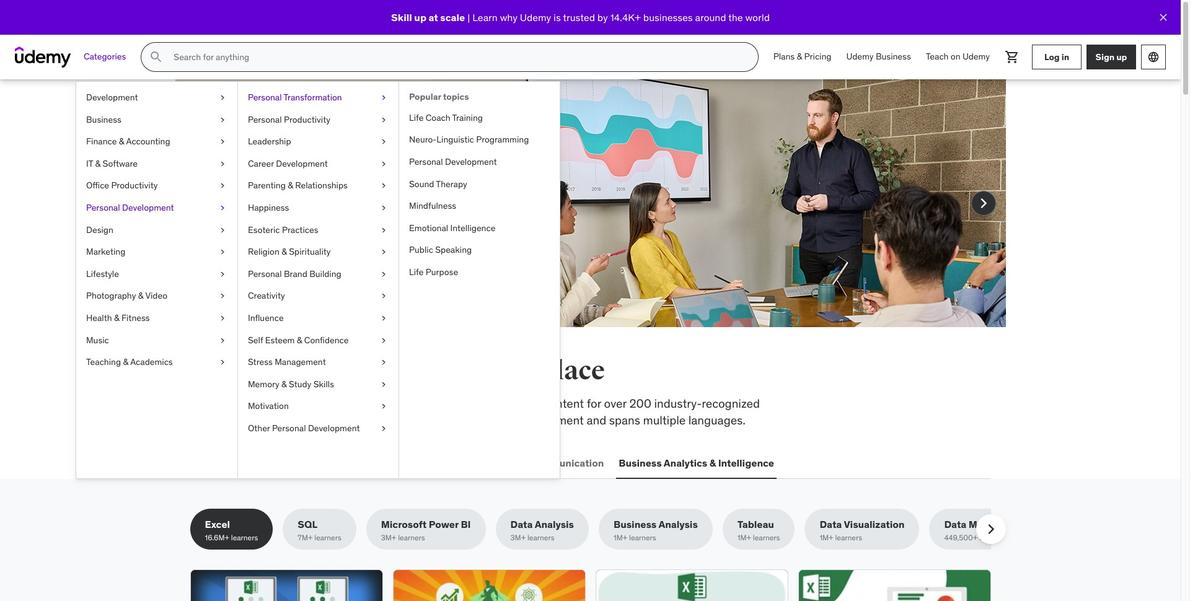 Task type: locate. For each thing, give the bounding box(es) containing it.
& right teaching
[[123, 357, 128, 368]]

& down career development
[[288, 180, 293, 191]]

development
[[515, 413, 584, 428]]

skill
[[391, 11, 412, 23]]

xsmall image for parenting & relationships
[[379, 180, 389, 192]]

3 1m+ from the left
[[820, 533, 834, 543]]

sign up
[[1096, 51, 1127, 62]]

build
[[235, 133, 289, 159]]

xsmall image inside religion & spirituality link
[[379, 246, 389, 258]]

0 horizontal spatial why
[[258, 189, 279, 204]]

xsmall image for personal brand building
[[379, 268, 389, 280]]

life left coach in the top of the page
[[409, 112, 424, 123]]

analysis
[[535, 518, 574, 531], [659, 518, 698, 531]]

life
[[409, 112, 424, 123], [409, 267, 424, 278]]

stress management
[[248, 357, 326, 368]]

xsmall image inside memory & study skills link
[[379, 379, 389, 391]]

public
[[409, 244, 433, 256]]

intelligence
[[450, 222, 496, 234], [718, 457, 774, 469]]

development inside personal transformation element
[[445, 156, 497, 167]]

personal development for topmost personal development link
[[409, 156, 497, 167]]

1 analysis from the left
[[535, 518, 574, 531]]

practices
[[282, 224, 318, 235]]

personal down religion
[[248, 268, 282, 279]]

xsmall image for creativity
[[379, 290, 389, 303]]

& left video
[[138, 290, 143, 302]]

xsmall image for lifestyle
[[218, 268, 228, 280]]

& right plans
[[797, 51, 802, 62]]

2 life from the top
[[409, 267, 424, 278]]

xsmall image inside career development link
[[379, 158, 389, 170]]

development up parenting & relationships
[[276, 158, 328, 169]]

web development
[[193, 457, 279, 469]]

request
[[242, 240, 281, 252]]

2 learners from the left
[[314, 533, 341, 543]]

& right analytics
[[710, 457, 716, 469]]

excel
[[205, 518, 230, 531]]

leadership for leadership link
[[248, 136, 291, 147]]

business inside udemy business link
[[876, 51, 911, 62]]

development inside button
[[216, 457, 279, 469]]

xsmall image inside lifestyle link
[[218, 268, 228, 280]]

data inside data analysis 3m+ learners
[[511, 518, 533, 531]]

analysis inside data analysis 3m+ learners
[[535, 518, 574, 531]]

xsmall image inside finance & accounting link
[[218, 136, 228, 148]]

3m+
[[381, 533, 396, 543], [511, 533, 526, 543]]

xsmall image inside development link
[[218, 92, 228, 104]]

2 horizontal spatial data
[[945, 518, 967, 531]]

2 1m+ from the left
[[738, 533, 751, 543]]

productivity
[[284, 114, 330, 125], [111, 180, 158, 191]]

personal development link down neuro-linguistic programming
[[399, 151, 560, 173]]

emotional intelligence
[[409, 222, 496, 234]]

web
[[193, 457, 214, 469]]

the left world
[[729, 11, 743, 23]]

&
[[797, 51, 802, 62], [119, 136, 124, 147], [95, 158, 101, 169], [288, 180, 293, 191], [282, 246, 287, 257], [138, 290, 143, 302], [114, 312, 119, 324], [297, 335, 302, 346], [123, 357, 128, 368], [282, 379, 287, 390], [710, 457, 716, 469]]

0 vertical spatial the
[[729, 11, 743, 23]]

sql 7m+ learners
[[298, 518, 341, 543]]

xsmall image for office productivity
[[218, 180, 228, 192]]

finance & accounting link
[[76, 131, 237, 153]]

& for parenting & relationships
[[288, 180, 293, 191]]

1 horizontal spatial personal development
[[409, 156, 497, 167]]

1 horizontal spatial personal development link
[[399, 151, 560, 173]]

intelligence down mindfulness link
[[450, 222, 496, 234]]

personal up design
[[86, 202, 120, 213]]

businesses
[[643, 11, 693, 23]]

xsmall image inside esoteric practices link
[[379, 224, 389, 236]]

1 vertical spatial life
[[409, 267, 424, 278]]

0 vertical spatial productivity
[[284, 114, 330, 125]]

personal for topmost personal development link
[[409, 156, 443, 167]]

modeling
[[969, 518, 1013, 531]]

xsmall image for personal transformation
[[379, 92, 389, 104]]

& for teaching & academics
[[123, 357, 128, 368]]

xsmall image for motivation
[[379, 401, 389, 413]]

intelligence down "languages." at the bottom right of the page
[[718, 457, 774, 469]]

intelligence inside personal transformation element
[[450, 222, 496, 234]]

data for data analysis
[[511, 518, 533, 531]]

personal down "neuro-"
[[409, 156, 443, 167]]

xsmall image inside personal productivity "link"
[[379, 114, 389, 126]]

xsmall image inside self esteem & confidence link
[[379, 335, 389, 347]]

0 vertical spatial skills
[[276, 355, 343, 387]]

leading
[[282, 189, 320, 204]]

plans & pricing link
[[766, 42, 839, 72]]

1 vertical spatial personal development
[[86, 202, 174, 213]]

udemy up esoteric practices
[[260, 206, 297, 220]]

popular
[[409, 91, 441, 102]]

& for plans & pricing
[[797, 51, 802, 62]]

xsmall image for esoteric practices
[[379, 224, 389, 236]]

leadership up career on the left top of the page
[[248, 136, 291, 147]]

personal development inside personal transformation element
[[409, 156, 497, 167]]

xsmall image inside personal development link
[[218, 202, 228, 214]]

rounded
[[401, 413, 445, 428]]

xsmall image inside teaching & academics link
[[218, 357, 228, 369]]

data inside data modeling 449,500+ learners
[[945, 518, 967, 531]]

other personal development link
[[238, 418, 399, 440]]

data right bi
[[511, 518, 533, 531]]

1 life from the top
[[409, 112, 424, 123]]

career development
[[248, 158, 328, 169]]

0 horizontal spatial 3m+
[[381, 533, 396, 543]]

the down self on the bottom left of the page
[[231, 355, 271, 387]]

xsmall image inside motivation link
[[379, 401, 389, 413]]

Search for anything text field
[[171, 46, 743, 68]]

productivity inside 'link'
[[111, 180, 158, 191]]

1 horizontal spatial intelligence
[[718, 457, 774, 469]]

4 learners from the left
[[528, 533, 555, 543]]

learners inside tableau 1m+ learners
[[753, 533, 780, 543]]

other
[[248, 423, 270, 434]]

learners inside data modeling 449,500+ learners
[[980, 533, 1007, 543]]

& right it
[[95, 158, 101, 169]]

1 vertical spatial why
[[258, 189, 279, 204]]

5 learners from the left
[[629, 533, 656, 543]]

carousel element
[[175, 79, 1006, 357]]

xsmall image inside photography & video link
[[218, 290, 228, 303]]

0 horizontal spatial leadership
[[248, 136, 291, 147]]

0 horizontal spatial up
[[414, 11, 427, 23]]

development
[[86, 92, 138, 103], [445, 156, 497, 167], [276, 158, 328, 169], [122, 202, 174, 213], [308, 423, 360, 434], [216, 457, 279, 469]]

data up 449,500+
[[945, 518, 967, 531]]

2 horizontal spatial 1m+
[[820, 533, 834, 543]]

productivity down software
[[111, 180, 158, 191]]

learners
[[231, 533, 258, 543], [314, 533, 341, 543], [398, 533, 425, 543], [528, 533, 555, 543], [629, 533, 656, 543], [753, 533, 780, 543], [835, 533, 862, 543], [980, 533, 1007, 543]]

organizations
[[323, 189, 394, 204]]

0 vertical spatial intelligence
[[450, 222, 496, 234]]

teach on udemy
[[926, 51, 990, 62]]

why right the "learn"
[[500, 11, 518, 23]]

1 horizontal spatial leadership
[[384, 457, 437, 469]]

request a demo
[[242, 240, 318, 252]]

xsmall image for business
[[218, 114, 228, 126]]

data inside the data visualization 1m+ learners
[[820, 518, 842, 531]]

personal productivity
[[248, 114, 330, 125]]

life coach training link
[[399, 107, 560, 129]]

xsmall image for other personal development
[[379, 423, 389, 435]]

0 vertical spatial leadership
[[248, 136, 291, 147]]

microsoft power bi 3m+ learners
[[381, 518, 471, 543]]

xsmall image inside stress management link
[[379, 357, 389, 369]]

0 vertical spatial up
[[414, 11, 427, 23]]

choose
[[397, 189, 435, 204]]

1m+ inside the data visualization 1m+ learners
[[820, 533, 834, 543]]

1 vertical spatial up
[[1117, 51, 1127, 62]]

neuro-linguistic programming
[[409, 134, 529, 145]]

finance
[[86, 136, 117, 147]]

1m+ for data visualization
[[820, 533, 834, 543]]

personal transformation
[[248, 92, 342, 103]]

to
[[437, 189, 448, 204], [364, 396, 375, 411]]

& left study
[[282, 379, 287, 390]]

in up including
[[462, 355, 486, 387]]

personal up personal productivity
[[248, 92, 282, 103]]

3 data from the left
[[945, 518, 967, 531]]

neuro-linguistic programming link
[[399, 129, 560, 151]]

leadership inside leadership button
[[384, 457, 437, 469]]

xsmall image for personal development
[[218, 202, 228, 214]]

critical
[[240, 396, 275, 411]]

up right sign
[[1117, 51, 1127, 62]]

business inside business analytics & intelligence button
[[619, 457, 662, 469]]

xsmall image inside music link
[[218, 335, 228, 347]]

1 data from the left
[[511, 518, 533, 531]]

personal development up therapy
[[409, 156, 497, 167]]

life for life purpose
[[409, 267, 424, 278]]

why right see
[[258, 189, 279, 204]]

udemy business
[[847, 51, 911, 62]]

& right finance
[[119, 136, 124, 147]]

personal up build
[[248, 114, 282, 125]]

1 horizontal spatial analysis
[[659, 518, 698, 531]]

xsmall image inside leadership link
[[379, 136, 389, 148]]

public speaking
[[409, 244, 472, 256]]

1 horizontal spatial why
[[500, 11, 518, 23]]

close image
[[1158, 11, 1170, 24]]

xsmall image for stress management
[[379, 357, 389, 369]]

1 vertical spatial personal development link
[[76, 197, 237, 219]]

business for business analysis 1m+ learners
[[614, 518, 657, 531]]

0 horizontal spatial 1m+
[[614, 533, 628, 543]]

0 horizontal spatial in
[[462, 355, 486, 387]]

power
[[429, 518, 459, 531]]

productivity down transformation
[[284, 114, 330, 125]]

1 vertical spatial in
[[462, 355, 486, 387]]

business inside business link
[[86, 114, 121, 125]]

2 analysis from the left
[[659, 518, 698, 531]]

analysis inside business analysis 1m+ learners
[[659, 518, 698, 531]]

teach
[[926, 51, 949, 62]]

esoteric
[[248, 224, 280, 235]]

business for business
[[86, 114, 121, 125]]

sign
[[1096, 51, 1115, 62]]

xsmall image inside it & software link
[[218, 158, 228, 170]]

1 learners from the left
[[231, 533, 258, 543]]

xsmall image inside health & fitness link
[[218, 312, 228, 325]]

video
[[145, 290, 167, 302]]

1 vertical spatial skills
[[335, 396, 361, 411]]

0 horizontal spatial analysis
[[535, 518, 574, 531]]

personal brand building link
[[238, 263, 399, 285]]

in right log
[[1062, 51, 1070, 62]]

& right health
[[114, 312, 119, 324]]

6 learners from the left
[[753, 533, 780, 543]]

is
[[554, 11, 561, 23]]

xsmall image inside design link
[[218, 224, 228, 236]]

1 horizontal spatial in
[[1062, 51, 1070, 62]]

7 learners from the left
[[835, 533, 862, 543]]

development down motivation link
[[308, 423, 360, 434]]

study
[[289, 379, 311, 390]]

programming
[[476, 134, 529, 145]]

religion & spirituality
[[248, 246, 331, 257]]

why for anything
[[258, 189, 279, 204]]

to up 'supports'
[[364, 396, 375, 411]]

data left visualization
[[820, 518, 842, 531]]

xsmall image for marketing
[[218, 246, 228, 258]]

1 horizontal spatial 1m+
[[738, 533, 751, 543]]

0 vertical spatial in
[[1062, 51, 1070, 62]]

0 vertical spatial life
[[409, 112, 424, 123]]

1 vertical spatial intelligence
[[718, 457, 774, 469]]

& right esteem
[[297, 335, 302, 346]]

xsmall image inside personal brand building link
[[379, 268, 389, 280]]

& for health & fitness
[[114, 312, 119, 324]]

business for business analytics & intelligence
[[619, 457, 662, 469]]

leadership down rounded
[[384, 457, 437, 469]]

business inside business analysis 1m+ learners
[[614, 518, 657, 531]]

& for religion & spirituality
[[282, 246, 287, 257]]

xsmall image for finance & accounting
[[218, 136, 228, 148]]

xsmall image
[[379, 92, 389, 104], [218, 136, 228, 148], [379, 136, 389, 148], [218, 158, 228, 170], [218, 202, 228, 214], [379, 224, 389, 236], [218, 246, 228, 258], [379, 246, 389, 258], [218, 268, 228, 280], [218, 312, 228, 325], [379, 312, 389, 325], [218, 335, 228, 347], [379, 357, 389, 369], [379, 379, 389, 391], [379, 423, 389, 435]]

xsmall image
[[218, 92, 228, 104], [218, 114, 228, 126], [379, 114, 389, 126], [379, 158, 389, 170], [218, 180, 228, 192], [379, 180, 389, 192], [379, 202, 389, 214], [218, 224, 228, 236], [379, 268, 389, 280], [218, 290, 228, 303], [379, 290, 389, 303], [379, 335, 389, 347], [218, 357, 228, 369], [379, 401, 389, 413]]

xsmall image inside creativity link
[[379, 290, 389, 303]]

xsmall image for it & software
[[218, 158, 228, 170]]

self esteem & confidence
[[248, 335, 349, 346]]

xsmall image for photography & video
[[218, 290, 228, 303]]

1 1m+ from the left
[[614, 533, 628, 543]]

& right religion
[[282, 246, 287, 257]]

life down public
[[409, 267, 424, 278]]

8 learners from the left
[[980, 533, 1007, 543]]

why inside build ready-for- anything teams see why leading organizations choose to learn with udemy business.
[[258, 189, 279, 204]]

personal development link down office productivity
[[76, 197, 237, 219]]

0 horizontal spatial data
[[511, 518, 533, 531]]

sign up link
[[1087, 45, 1136, 69]]

& for photography & video
[[138, 290, 143, 302]]

1 vertical spatial the
[[231, 355, 271, 387]]

xsmall image for memory & study skills
[[379, 379, 389, 391]]

xsmall image for religion & spirituality
[[379, 246, 389, 258]]

productivity for personal productivity
[[284, 114, 330, 125]]

up left the at
[[414, 11, 427, 23]]

1 horizontal spatial productivity
[[284, 114, 330, 125]]

need
[[397, 355, 457, 387]]

0 horizontal spatial personal development
[[86, 202, 174, 213]]

0 horizontal spatial to
[[364, 396, 375, 411]]

xsmall image inside business link
[[218, 114, 228, 126]]

personal development
[[409, 156, 497, 167], [86, 202, 174, 213]]

0 vertical spatial to
[[437, 189, 448, 204]]

personal for leftmost personal development link
[[86, 202, 120, 213]]

0 horizontal spatial productivity
[[111, 180, 158, 191]]

office
[[86, 180, 109, 191]]

personal inside "link"
[[248, 114, 282, 125]]

happiness link
[[238, 197, 399, 219]]

1 horizontal spatial to
[[437, 189, 448, 204]]

0 horizontal spatial the
[[231, 355, 271, 387]]

world
[[746, 11, 770, 23]]

1 horizontal spatial data
[[820, 518, 842, 531]]

1 vertical spatial leadership
[[384, 457, 437, 469]]

449,500+
[[945, 533, 978, 543]]

1 horizontal spatial 3m+
[[511, 533, 526, 543]]

development down neuro-linguistic programming
[[445, 156, 497, 167]]

personal transformation element
[[399, 82, 560, 479]]

life coach training
[[409, 112, 483, 123]]

xsmall image inside other personal development link
[[379, 423, 389, 435]]

2 3m+ from the left
[[511, 533, 526, 543]]

1m+ inside business analysis 1m+ learners
[[614, 533, 628, 543]]

neuro-
[[409, 134, 437, 145]]

udemy right on
[[963, 51, 990, 62]]

0 vertical spatial why
[[500, 11, 518, 23]]

place
[[540, 355, 605, 387]]

0 vertical spatial personal development
[[409, 156, 497, 167]]

xsmall image inside parenting & relationships link
[[379, 180, 389, 192]]

1 vertical spatial productivity
[[111, 180, 158, 191]]

development down other
[[216, 457, 279, 469]]

xsmall image inside influence "link"
[[379, 312, 389, 325]]

1 vertical spatial to
[[364, 396, 375, 411]]

productivity inside "link"
[[284, 114, 330, 125]]

200
[[630, 396, 652, 411]]

3m+ inside data analysis 3m+ learners
[[511, 533, 526, 543]]

xsmall image inside office productivity 'link'
[[218, 180, 228, 192]]

personal for personal brand building link on the left of the page
[[248, 268, 282, 279]]

workplace
[[278, 396, 332, 411]]

personal development link
[[399, 151, 560, 173], [76, 197, 237, 219]]

0 horizontal spatial intelligence
[[450, 222, 496, 234]]

for-
[[356, 133, 392, 159]]

udemy inside "link"
[[963, 51, 990, 62]]

religion & spirituality link
[[238, 241, 399, 263]]

leadership inside leadership link
[[248, 136, 291, 147]]

development for web development button
[[216, 457, 279, 469]]

xsmall image inside "personal transformation" link
[[379, 92, 389, 104]]

it & software
[[86, 158, 138, 169]]

to left learn
[[437, 189, 448, 204]]

3 learners from the left
[[398, 533, 425, 543]]

development down office productivity 'link'
[[122, 202, 174, 213]]

personal development down office productivity
[[86, 202, 174, 213]]

xsmall image inside marketing link
[[218, 246, 228, 258]]

to inside covering critical workplace skills to technical topics, including prep content for over 200 industry-recognized certifications, our catalog supports well-rounded professional development and spans multiple languages.
[[364, 396, 375, 411]]

1 horizontal spatial up
[[1117, 51, 1127, 62]]

xsmall image for leadership
[[379, 136, 389, 148]]

2 data from the left
[[820, 518, 842, 531]]

1 3m+ from the left
[[381, 533, 396, 543]]

xsmall image inside happiness link
[[379, 202, 389, 214]]



Task type: describe. For each thing, give the bounding box(es) containing it.
& for memory & study skills
[[282, 379, 287, 390]]

& for finance & accounting
[[119, 136, 124, 147]]

xsmall image for music
[[218, 335, 228, 347]]

esoteric practices link
[[238, 219, 399, 241]]

all
[[190, 355, 227, 387]]

lifestyle
[[86, 268, 119, 279]]

udemy inside build ready-for- anything teams see why leading organizations choose to learn with udemy business.
[[260, 206, 297, 220]]

teams
[[327, 158, 387, 184]]

1m+ for business analysis
[[614, 533, 628, 543]]

microsoft
[[381, 518, 427, 531]]

memory & study skills link
[[238, 374, 399, 396]]

esoteric practices
[[248, 224, 318, 235]]

to inside build ready-for- anything teams see why leading organizations choose to learn with udemy business.
[[437, 189, 448, 204]]

plans
[[774, 51, 795, 62]]

it & software link
[[76, 153, 237, 175]]

data modeling 449,500+ learners
[[945, 518, 1013, 543]]

xsmall image for health & fitness
[[218, 312, 228, 325]]

xsmall image for self esteem & confidence
[[379, 335, 389, 347]]

photography
[[86, 290, 136, 302]]

personal productivity link
[[238, 109, 399, 131]]

skills inside covering critical workplace skills to technical topics, including prep content for over 200 industry-recognized certifications, our catalog supports well-rounded professional development and spans multiple languages.
[[335, 396, 361, 411]]

in inside log in link
[[1062, 51, 1070, 62]]

training
[[452, 112, 483, 123]]

stress management link
[[238, 352, 399, 374]]

popular topics
[[409, 91, 469, 102]]

udemy right pricing on the right top of page
[[847, 51, 874, 62]]

next image
[[981, 520, 1001, 540]]

productivity for office productivity
[[111, 180, 158, 191]]

analysis for business analysis
[[659, 518, 698, 531]]

analysis for data analysis
[[535, 518, 574, 531]]

personal down workplace
[[272, 423, 306, 434]]

for
[[587, 396, 601, 411]]

udemy left 'is'
[[520, 11, 551, 23]]

life for life coach training
[[409, 112, 424, 123]]

management
[[275, 357, 326, 368]]

self esteem & confidence link
[[238, 330, 399, 352]]

xsmall image for development
[[218, 92, 228, 104]]

business.
[[300, 206, 350, 220]]

0 horizontal spatial personal development link
[[76, 197, 237, 219]]

learners inside excel 16.6m+ learners
[[231, 533, 258, 543]]

leadership link
[[238, 131, 399, 153]]

excel 16.6m+ learners
[[205, 518, 258, 543]]

demo
[[291, 240, 318, 252]]

14.4k+
[[610, 11, 641, 23]]

topic filters element
[[190, 509, 1028, 550]]

purpose
[[426, 267, 458, 278]]

udemy image
[[15, 46, 71, 68]]

multiple
[[643, 413, 686, 428]]

tableau
[[738, 518, 774, 531]]

development for leftmost personal development link
[[122, 202, 174, 213]]

software
[[103, 158, 138, 169]]

1 horizontal spatial the
[[729, 11, 743, 23]]

learners inside sql 7m+ learners
[[314, 533, 341, 543]]

personal development for leftmost personal development link
[[86, 202, 174, 213]]

log
[[1045, 51, 1060, 62]]

building
[[309, 268, 341, 279]]

7m+
[[298, 533, 313, 543]]

categories button
[[76, 42, 134, 72]]

by
[[598, 11, 608, 23]]

covering
[[190, 396, 237, 411]]

log in
[[1045, 51, 1070, 62]]

learners inside data analysis 3m+ learners
[[528, 533, 555, 543]]

sound therapy
[[409, 178, 467, 189]]

development for career development link
[[276, 158, 328, 169]]

photography & video
[[86, 290, 167, 302]]

health & fitness link
[[76, 307, 237, 330]]

and
[[587, 413, 606, 428]]

communication button
[[526, 448, 607, 478]]

fitness
[[121, 312, 150, 324]]

self
[[248, 335, 263, 346]]

music link
[[76, 330, 237, 352]]

lifestyle link
[[76, 263, 237, 285]]

content
[[544, 396, 584, 411]]

leadership for leadership button on the left bottom of the page
[[384, 457, 437, 469]]

3m+ inside "microsoft power bi 3m+ learners"
[[381, 533, 396, 543]]

personal for personal productivity "link" in the left of the page
[[248, 114, 282, 125]]

learners inside the data visualization 1m+ learners
[[835, 533, 862, 543]]

trusted
[[563, 11, 595, 23]]

next image
[[974, 193, 994, 213]]

around
[[695, 11, 726, 23]]

scale
[[440, 11, 465, 23]]

learners inside business analysis 1m+ learners
[[629, 533, 656, 543]]

creativity link
[[238, 285, 399, 307]]

teach on udemy link
[[919, 42, 998, 72]]

sound
[[409, 178, 434, 189]]

why for scale
[[500, 11, 518, 23]]

development down categories dropdown button
[[86, 92, 138, 103]]

emotional intelligence link
[[399, 217, 560, 240]]

health
[[86, 312, 112, 324]]

data for data modeling
[[945, 518, 967, 531]]

academics
[[130, 357, 173, 368]]

on
[[951, 51, 961, 62]]

see
[[235, 189, 255, 204]]

xsmall image for teaching & academics
[[218, 357, 228, 369]]

learn
[[473, 11, 498, 23]]

data for data visualization
[[820, 518, 842, 531]]

with
[[235, 206, 257, 220]]

1m+ inside tableau 1m+ learners
[[738, 533, 751, 543]]

& inside button
[[710, 457, 716, 469]]

xsmall image for happiness
[[379, 202, 389, 214]]

business analysis 1m+ learners
[[614, 518, 698, 543]]

professional
[[448, 413, 512, 428]]

accounting
[[126, 136, 170, 147]]

brand
[[284, 268, 307, 279]]

anything
[[235, 158, 323, 184]]

up for skill
[[414, 11, 427, 23]]

learners inside "microsoft power bi 3m+ learners"
[[398, 533, 425, 543]]

data analysis 3m+ learners
[[511, 518, 574, 543]]

bi
[[461, 518, 471, 531]]

ready-
[[293, 133, 356, 159]]

influence
[[248, 312, 284, 324]]

development link
[[76, 87, 237, 109]]

intelligence inside button
[[718, 457, 774, 469]]

business analytics & intelligence
[[619, 457, 774, 469]]

motivation link
[[238, 396, 399, 418]]

a
[[284, 240, 289, 252]]

xsmall image for personal productivity
[[379, 114, 389, 126]]

choose a language image
[[1148, 51, 1160, 63]]

0 vertical spatial personal development link
[[399, 151, 560, 173]]

xsmall image for career development
[[379, 158, 389, 170]]

sql
[[298, 518, 318, 531]]

xsmall image for design
[[218, 224, 228, 236]]

development for topmost personal development link
[[445, 156, 497, 167]]

personal transformation link
[[238, 87, 399, 109]]

personal for "personal transformation" link
[[248, 92, 282, 103]]

parenting & relationships
[[248, 180, 348, 191]]

career development link
[[238, 153, 399, 175]]

xsmall image for influence
[[379, 312, 389, 325]]

career
[[248, 158, 274, 169]]

up for sign
[[1117, 51, 1127, 62]]

plans & pricing
[[774, 51, 832, 62]]

shopping cart with 0 items image
[[1005, 50, 1020, 64]]

business link
[[76, 109, 237, 131]]

& for it & software
[[95, 158, 101, 169]]

office productivity
[[86, 180, 158, 191]]

submit search image
[[149, 50, 164, 64]]

business analytics & intelligence button
[[616, 448, 777, 478]]

leadership button
[[382, 448, 439, 478]]

log in link
[[1032, 45, 1082, 69]]



Task type: vqa. For each thing, say whether or not it's contained in the screenshot.
Tests
no



